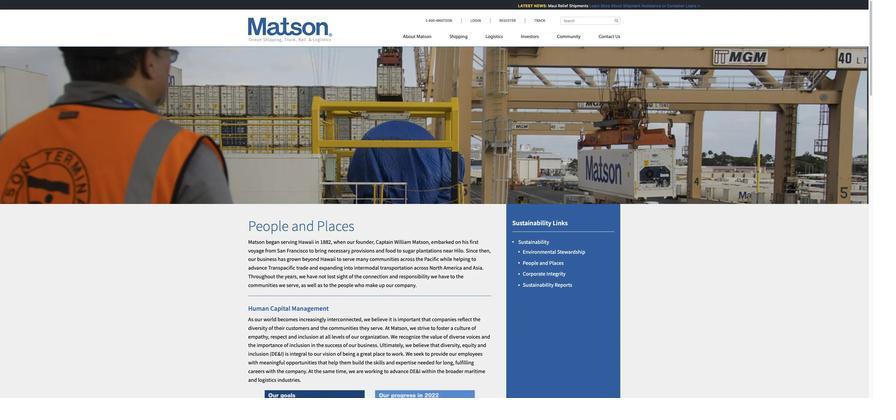 Task type: describe. For each thing, give the bounding box(es) containing it.
build
[[352, 359, 364, 366]]

we up they
[[364, 316, 371, 323]]

the down america
[[456, 273, 464, 280]]

or
[[658, 3, 662, 8]]

learn
[[585, 3, 595, 8]]

it
[[389, 316, 392, 323]]

container
[[663, 3, 680, 8]]

community link
[[548, 32, 590, 44]]

community
[[557, 35, 581, 39]]

organization.
[[360, 333, 390, 340]]

important
[[398, 316, 421, 323]]

hilo.
[[454, 247, 465, 254]]

and down voices
[[478, 342, 486, 349]]

human
[[248, 304, 269, 313]]

as our world becomes increasingly interconnected, we believe it is important that companies reflect the diversity of their customers and the communities they serve. at matson, we strive to foster a culture of empathy, respect and inclusion at all levels of our organization. we recognize the value of diverse voices and the importance of inclusion in the success of our business. ultimately, we believe that diversity, equity and inclusion (de&i) is integral to our vision of being a great place to work. we seek to provide our employees with meaningful opportunities that help them build the skills and expertise needed for long, fulfilling careers with the company. at the same time, we are working to advance de&i within the broader maritime and logistics industries.
[[248, 316, 490, 384]]

investors link
[[512, 32, 548, 44]]

1 vertical spatial inclusion
[[290, 342, 310, 349]]

reflect
[[458, 316, 472, 323]]

many
[[356, 256, 369, 263]]

0 vertical spatial places
[[317, 217, 355, 235]]

of right levels
[[346, 333, 350, 340]]

and down customers
[[288, 333, 297, 340]]

are
[[356, 368, 364, 375]]

we down 'recognize'
[[406, 342, 412, 349]]

logistics
[[486, 35, 503, 39]]

we left are
[[349, 368, 355, 375]]

working
[[365, 368, 383, 375]]

contact us link
[[590, 32, 621, 44]]

sustainability reports
[[523, 282, 572, 289]]

make
[[366, 282, 378, 289]]

importance
[[257, 342, 283, 349]]

communities inside as our world becomes increasingly interconnected, we believe it is important that companies reflect the diversity of their customers and the communities they serve. at matson, we strive to foster a culture of empathy, respect and inclusion at all levels of our organization. we recognize the value of diverse voices and the importance of inclusion in the success of our business. ultimately, we believe that diversity, equity and inclusion (de&i) is integral to our vision of being a great place to work. we seek to provide our employees with meaningful opportunities that help them build the skills and expertise needed for long, fulfilling careers with the company. at the same time, we are working to advance de&i within the broader maritime and logistics industries.
[[329, 325, 358, 332]]

within
[[422, 368, 436, 375]]

bring
[[315, 247, 327, 254]]

seek
[[414, 351, 424, 358]]

our down the voyage
[[248, 256, 256, 263]]

contact
[[599, 35, 615, 39]]

0 vertical spatial at
[[385, 325, 390, 332]]

serving
[[281, 239, 297, 246]]

and inside sustainability links section
[[540, 260, 548, 267]]

trade
[[296, 265, 308, 271]]

the down 'strive' on the bottom
[[422, 333, 429, 340]]

connection
[[363, 273, 388, 280]]

and up serving
[[292, 217, 314, 235]]

lost
[[327, 273, 336, 280]]

interconnected,
[[327, 316, 363, 323]]

1 vertical spatial believe
[[413, 342, 429, 349]]

and down helping
[[463, 265, 472, 271]]

of left their
[[269, 325, 273, 332]]

sight
[[337, 273, 348, 280]]

necessary
[[328, 247, 350, 254]]

1 vertical spatial that
[[430, 342, 440, 349]]

our down diversity,
[[449, 351, 457, 358]]

people
[[338, 282, 354, 289]]

work.
[[392, 351, 405, 358]]

serve,
[[287, 282, 300, 289]]

at
[[320, 333, 324, 340]]

strive
[[418, 325, 430, 332]]

peopleplaces dei gray full image
[[265, 391, 475, 398]]

track
[[534, 18, 546, 23]]

our right up
[[386, 282, 394, 289]]

in inside as our world becomes increasingly interconnected, we believe it is important that companies reflect the diversity of their customers and the communities they serve. at matson, we strive to foster a culture of empathy, respect and inclusion at all levels of our organization. we recognize the value of diverse voices and the importance of inclusion in the success of our business. ultimately, we believe that diversity, equity and inclusion (de&i) is integral to our vision of being a great place to work. we seek to provide our employees with meaningful opportunities that help them build the skills and expertise needed for long, fulfilling careers with the company. at the same time, we are working to advance de&i within the broader maritime and logistics industries.
[[311, 342, 315, 349]]

to right seek
[[425, 351, 430, 358]]

not
[[319, 273, 326, 280]]

register
[[500, 18, 516, 23]]

the down at
[[317, 342, 324, 349]]

then,
[[479, 247, 491, 254]]

well
[[307, 282, 317, 289]]

they
[[360, 325, 370, 332]]

to down since
[[472, 256, 476, 263]]

1 vertical spatial is
[[285, 351, 289, 358]]

them
[[339, 359, 351, 366]]

of down respect
[[284, 342, 288, 349]]

1 as from the left
[[301, 282, 306, 289]]

login link
[[461, 18, 490, 23]]

place
[[373, 351, 385, 358]]

embarked
[[431, 239, 454, 246]]

provisions
[[351, 247, 375, 254]]

ultimately,
[[380, 342, 404, 349]]

stewardship
[[557, 249, 586, 255]]

and down beyond
[[310, 265, 318, 271]]

to down 'ultimately,'
[[386, 351, 391, 358]]

of up voices
[[472, 325, 476, 332]]

to down necessary at the bottom left of page
[[337, 256, 342, 263]]

0 vertical spatial that
[[422, 316, 431, 323]]

2 as from the left
[[318, 282, 323, 289]]

respect
[[271, 333, 287, 340]]

top menu navigation
[[403, 32, 621, 44]]

industries.
[[278, 377, 301, 384]]

integrity
[[547, 271, 566, 278]]

1 vertical spatial across
[[414, 265, 429, 271]]

meaningful
[[259, 359, 285, 366]]

0 vertical spatial communities
[[370, 256, 399, 263]]

relief
[[554, 3, 564, 8]]

and down careers
[[248, 377, 257, 384]]

captain
[[376, 239, 393, 246]]

who
[[355, 282, 364, 289]]

world
[[264, 316, 277, 323]]

sustainability link
[[519, 239, 549, 245]]

for
[[436, 359, 442, 366]]

company. inside as our world becomes increasingly interconnected, we believe it is important that companies reflect the diversity of their customers and the communities they serve. at matson, we strive to foster a culture of empathy, respect and inclusion at all levels of our organization. we recognize the value of diverse voices and the importance of inclusion in the success of our business. ultimately, we believe that diversity, equity and inclusion (de&i) is integral to our vision of being a great place to work. we seek to provide our employees with meaningful opportunities that help them build the skills and expertise needed for long, fulfilling careers with the company. at the same time, we are working to advance de&i within the broader maritime and logistics industries.
[[285, 368, 307, 375]]

years,
[[285, 273, 298, 280]]

throughout
[[248, 273, 275, 280]]

grown
[[287, 256, 301, 263]]

opportunities
[[286, 359, 317, 366]]

Search search field
[[561, 17, 621, 25]]

vision
[[323, 351, 336, 358]]

and right skills
[[386, 359, 395, 366]]

up
[[379, 282, 385, 289]]

our up business.
[[351, 333, 359, 340]]

1 vertical spatial hawaii
[[320, 256, 336, 263]]

empathy,
[[248, 333, 269, 340]]

as
[[248, 316, 254, 323]]

sustainability reports link
[[523, 282, 572, 289]]

foster
[[437, 325, 450, 332]]

plantations
[[416, 247, 442, 254]]

and right voices
[[482, 333, 490, 340]]

asia.
[[473, 265, 484, 271]]

matson, inside as our world becomes increasingly interconnected, we believe it is important that companies reflect the diversity of their customers and the communities they serve. at matson, we strive to foster a culture of empathy, respect and inclusion at all levels of our organization. we recognize the value of diverse voices and the importance of inclusion in the success of our business. ultimately, we believe that diversity, equity and inclusion (de&i) is integral to our vision of being a great place to work. we seek to provide our employees with meaningful opportunities that help them build the skills and expertise needed for long, fulfilling careers with the company. at the same time, we are working to advance de&i within the broader maritime and logistics industries.
[[391, 325, 409, 332]]

the up at
[[320, 325, 328, 332]]

the down meaningful
[[277, 368, 284, 375]]

since
[[466, 247, 478, 254]]

news:
[[530, 3, 543, 8]]

helping
[[454, 256, 471, 263]]

maritime
[[465, 368, 485, 375]]

diversity
[[248, 325, 268, 332]]

the down for
[[437, 368, 445, 375]]

0 vertical spatial across
[[400, 256, 415, 263]]

reports
[[555, 282, 572, 289]]

0 vertical spatial people
[[248, 217, 289, 235]]

matson, inside matson began serving hawaii in 1882, when our founder, captain william matson, embarked on his first voyage from san francisco to bring necessary provisions and food to sugar plantations near hilo. since then, our business has grown beyond hawaii to serve many communities across the pacific while helping to advance transpacific trade and expanding into intermodal transportation across north america and asia. throughout the years, we have not lost sight of the connection and responsibility we have to the communities we serve, as well as to the people who make up our company.
[[412, 239, 430, 246]]

and down captain
[[376, 247, 385, 254]]

1 vertical spatial a
[[357, 351, 359, 358]]

the left 'pacific'
[[416, 256, 423, 263]]



Task type: vqa. For each thing, say whether or not it's contained in the screenshot.
–
no



Task type: locate. For each thing, give the bounding box(es) containing it.
0 vertical spatial people and places
[[248, 217, 355, 235]]

search image
[[615, 19, 619, 23]]

company. inside matson began serving hawaii in 1882, when our founder, captain william matson, embarked on his first voyage from san francisco to bring necessary provisions and food to sugar plantations near hilo. since then, our business has grown beyond hawaii to serve many communities across the pacific while helping to advance transpacific trade and expanding into intermodal transportation across north america and asia. throughout the years, we have not lost sight of the connection and responsibility we have to the communities we serve, as well as to the people who make up our company.
[[395, 282, 417, 289]]

beyond
[[302, 256, 319, 263]]

shipping
[[450, 35, 468, 39]]

latest news: maui relief shipments learn more about shipment assistance or container loans >
[[514, 3, 696, 8]]

1 vertical spatial people and places
[[523, 260, 564, 267]]

1 horizontal spatial believe
[[413, 342, 429, 349]]

inclusion down 'importance'
[[248, 351, 269, 358]]

our
[[347, 239, 355, 246], [248, 256, 256, 263], [386, 282, 394, 289], [255, 316, 262, 323], [351, 333, 359, 340], [349, 342, 357, 349], [314, 351, 322, 358], [449, 351, 457, 358]]

0 horizontal spatial we
[[391, 333, 398, 340]]

1882,
[[320, 239, 332, 246]]

at down it
[[385, 325, 390, 332]]

francisco
[[287, 247, 308, 254]]

have up well
[[307, 273, 318, 280]]

de&i
[[410, 368, 421, 375]]

all
[[325, 333, 331, 340]]

0 horizontal spatial people and places
[[248, 217, 355, 235]]

1 horizontal spatial people
[[523, 260, 539, 267]]

0 horizontal spatial a
[[357, 351, 359, 358]]

to down america
[[451, 273, 455, 280]]

environmental stewardship link
[[523, 249, 586, 255]]

hawaii up francisco
[[298, 239, 314, 246]]

needed
[[418, 359, 435, 366]]

north
[[430, 265, 443, 271]]

pacific
[[424, 256, 439, 263]]

have
[[307, 273, 318, 280], [439, 273, 449, 280]]

1 horizontal spatial we
[[406, 351, 413, 358]]

communities
[[370, 256, 399, 263], [248, 282, 278, 289], [329, 325, 358, 332]]

at down opportunities
[[309, 368, 313, 375]]

is right it
[[393, 316, 397, 323]]

in left the 'success'
[[311, 342, 315, 349]]

0 vertical spatial advance
[[248, 265, 267, 271]]

1 vertical spatial places
[[549, 260, 564, 267]]

in
[[315, 239, 319, 246], [311, 342, 315, 349]]

we down trade
[[299, 273, 306, 280]]

0 vertical spatial hawaii
[[298, 239, 314, 246]]

1 horizontal spatial as
[[318, 282, 323, 289]]

the right reflect
[[473, 316, 481, 323]]

0 vertical spatial matson
[[417, 35, 432, 39]]

and down increasingly
[[311, 325, 319, 332]]

sustainability for the sustainability link
[[519, 239, 549, 245]]

inclusion up integral
[[290, 342, 310, 349]]

we up 'ultimately,'
[[391, 333, 398, 340]]

of up being
[[343, 342, 348, 349]]

capital
[[270, 304, 290, 313]]

company. down opportunities
[[285, 368, 307, 375]]

have down north
[[439, 273, 449, 280]]

their
[[274, 325, 285, 332]]

0 vertical spatial we
[[391, 333, 398, 340]]

2 vertical spatial that
[[318, 359, 327, 366]]

1 horizontal spatial about
[[607, 3, 618, 8]]

in inside matson began serving hawaii in 1882, when our founder, captain william matson, embarked on his first voyage from san francisco to bring necessary provisions and food to sugar plantations near hilo. since then, our business has grown beyond hawaii to serve many communities across the pacific while helping to advance transpacific trade and expanding into intermodal transportation across north america and asia. throughout the years, we have not lost sight of the connection and responsibility we have to the communities we serve, as well as to the people who make up our company.
[[315, 239, 319, 246]]

as right well
[[318, 282, 323, 289]]

2 vertical spatial communities
[[329, 325, 358, 332]]

1 vertical spatial we
[[406, 351, 413, 358]]

customers
[[286, 325, 310, 332]]

is
[[393, 316, 397, 323], [285, 351, 289, 358]]

we left serve,
[[279, 282, 285, 289]]

2 horizontal spatial communities
[[370, 256, 399, 263]]

matson inside top menu navigation
[[417, 35, 432, 39]]

matson up the voyage
[[248, 239, 265, 246]]

0 horizontal spatial hawaii
[[298, 239, 314, 246]]

links
[[553, 219, 568, 227]]

with up careers
[[248, 359, 258, 366]]

1-
[[426, 18, 429, 23]]

believe up serve.
[[372, 316, 388, 323]]

across down sugar
[[400, 256, 415, 263]]

1 vertical spatial company.
[[285, 368, 307, 375]]

inclusion left at
[[298, 333, 319, 340]]

success
[[325, 342, 342, 349]]

sustainability links section
[[499, 204, 628, 398]]

shipping link
[[441, 32, 477, 44]]

advance down "expertise"
[[390, 368, 409, 375]]

the down the empathy,
[[248, 342, 256, 349]]

expanding
[[319, 265, 343, 271]]

0 vertical spatial company.
[[395, 282, 417, 289]]

1 vertical spatial about
[[403, 35, 416, 39]]

and up corporate integrity link
[[540, 260, 548, 267]]

1 horizontal spatial advance
[[390, 368, 409, 375]]

culture
[[455, 325, 471, 332]]

1 horizontal spatial places
[[549, 260, 564, 267]]

sustainability for sustainability reports
[[523, 282, 554, 289]]

about inside top menu navigation
[[403, 35, 416, 39]]

advance inside matson began serving hawaii in 1882, when our founder, captain william matson, embarked on his first voyage from san francisco to bring necessary provisions and food to sugar plantations near hilo. since then, our business has grown beyond hawaii to serve many communities across the pacific while helping to advance transpacific trade and expanding into intermodal transportation across north america and asia. throughout the years, we have not lost sight of the connection and responsibility we have to the communities we serve, as well as to the people who make up our company.
[[248, 265, 267, 271]]

that
[[422, 316, 431, 323], [430, 342, 440, 349], [318, 359, 327, 366]]

matson, down the important
[[391, 325, 409, 332]]

matson, up plantations
[[412, 239, 430, 246]]

began
[[266, 239, 280, 246]]

we up "expertise"
[[406, 351, 413, 358]]

people and places up corporate integrity link
[[523, 260, 564, 267]]

0 vertical spatial inclusion
[[298, 333, 319, 340]]

0 horizontal spatial is
[[285, 351, 289, 358]]

careers
[[248, 368, 265, 375]]

sugar
[[403, 247, 415, 254]]

value
[[430, 333, 442, 340]]

communities down food
[[370, 256, 399, 263]]

a right foster
[[451, 325, 453, 332]]

0 horizontal spatial at
[[309, 368, 313, 375]]

0 horizontal spatial company.
[[285, 368, 307, 375]]

1 vertical spatial in
[[311, 342, 315, 349]]

1 horizontal spatial matson,
[[412, 239, 430, 246]]

is right the (de&i)
[[285, 351, 289, 358]]

people inside sustainability links section
[[523, 260, 539, 267]]

matson began serving hawaii in 1882, when our founder, captain william matson, embarked on his first voyage from san francisco to bring necessary provisions and food to sugar plantations near hilo. since then, our business has grown beyond hawaii to serve many communities across the pacific while helping to advance transpacific trade and expanding into intermodal transportation across north america and asia. throughout the years, we have not lost sight of the connection and responsibility we have to the communities we serve, as well as to the people who make up our company.
[[248, 239, 491, 289]]

1 vertical spatial advance
[[390, 368, 409, 375]]

serve
[[343, 256, 355, 263]]

of left being
[[337, 351, 342, 358]]

1 horizontal spatial matson
[[417, 35, 432, 39]]

the down transpacific
[[276, 273, 284, 280]]

0 vertical spatial sustainability
[[513, 219, 552, 227]]

sustainability
[[513, 219, 552, 227], [519, 239, 549, 245], [523, 282, 554, 289]]

matson inside matson began serving hawaii in 1882, when our founder, captain william matson, embarked on his first voyage from san francisco to bring necessary provisions and food to sugar plantations near hilo. since then, our business has grown beyond hawaii to serve many communities across the pacific while helping to advance transpacific trade and expanding into intermodal transportation across north america and asia. throughout the years, we have not lost sight of the connection and responsibility we have to the communities we serve, as well as to the people who make up our company.
[[248, 239, 265, 246]]

1 vertical spatial communities
[[248, 282, 278, 289]]

0 horizontal spatial people
[[248, 217, 289, 235]]

the
[[416, 256, 423, 263], [276, 273, 284, 280], [355, 273, 362, 280], [456, 273, 464, 280], [329, 282, 337, 289], [473, 316, 481, 323], [320, 325, 328, 332], [422, 333, 429, 340], [248, 342, 256, 349], [317, 342, 324, 349], [365, 359, 373, 366], [277, 368, 284, 375], [314, 368, 322, 375], [437, 368, 445, 375]]

2 have from the left
[[439, 273, 449, 280]]

becomes
[[278, 316, 298, 323]]

corporate integrity link
[[523, 271, 566, 278]]

of inside matson began serving hawaii in 1882, when our founder, captain william matson, embarked on his first voyage from san francisco to bring necessary provisions and food to sugar plantations near hilo. since then, our business has grown beyond hawaii to serve many communities across the pacific while helping to advance transpacific trade and expanding into intermodal transportation across north america and asia. throughout the years, we have not lost sight of the connection and responsibility we have to the communities we serve, as well as to the people who make up our company.
[[349, 273, 353, 280]]

serve.
[[371, 325, 384, 332]]

1 have from the left
[[307, 273, 318, 280]]

the down great
[[365, 359, 373, 366]]

levels
[[332, 333, 345, 340]]

register link
[[490, 18, 525, 23]]

0 horizontal spatial matson
[[248, 239, 265, 246]]

people up corporate
[[523, 260, 539, 267]]

about matson
[[403, 35, 432, 39]]

and down transportation
[[389, 273, 398, 280]]

founder,
[[356, 239, 375, 246]]

we
[[391, 333, 398, 340], [406, 351, 413, 358]]

advance up throughout
[[248, 265, 267, 271]]

to down skills
[[384, 368, 389, 375]]

as
[[301, 282, 306, 289], [318, 282, 323, 289]]

assistance
[[637, 3, 657, 8]]

2 vertical spatial sustainability
[[523, 282, 554, 289]]

in left 1882,
[[315, 239, 319, 246]]

as left well
[[301, 282, 306, 289]]

places inside sustainability links section
[[549, 260, 564, 267]]

1 horizontal spatial company.
[[395, 282, 417, 289]]

intermodal
[[354, 265, 379, 271]]

0 horizontal spatial about
[[403, 35, 416, 39]]

0 horizontal spatial advance
[[248, 265, 267, 271]]

to up "value" on the bottom of the page
[[431, 325, 436, 332]]

1 vertical spatial with
[[266, 368, 276, 375]]

our up being
[[349, 342, 357, 349]]

logistics link
[[477, 32, 512, 44]]

0 horizontal spatial with
[[248, 359, 258, 366]]

the left 'same'
[[314, 368, 322, 375]]

None search field
[[561, 17, 621, 25]]

increasingly
[[299, 316, 326, 323]]

1 vertical spatial at
[[309, 368, 313, 375]]

our right the as
[[255, 316, 262, 323]]

to down not
[[324, 282, 328, 289]]

the down the lost
[[329, 282, 337, 289]]

0 vertical spatial about
[[607, 3, 618, 8]]

blue matson logo with ocean, shipping, truck, rail and logistics written beneath it. image
[[248, 18, 332, 42]]

same
[[323, 368, 335, 375]]

has
[[278, 256, 286, 263]]

we up 'recognize'
[[410, 325, 416, 332]]

0 horizontal spatial places
[[317, 217, 355, 235]]

matson down 1-
[[417, 35, 432, 39]]

2 vertical spatial inclusion
[[248, 351, 269, 358]]

a left great
[[357, 351, 359, 358]]

corporate
[[523, 271, 546, 278]]

to up beyond
[[309, 247, 314, 254]]

1 vertical spatial matson
[[248, 239, 265, 246]]

and
[[292, 217, 314, 235], [376, 247, 385, 254], [540, 260, 548, 267], [310, 265, 318, 271], [463, 265, 472, 271], [389, 273, 398, 280], [311, 325, 319, 332], [288, 333, 297, 340], [482, 333, 490, 340], [478, 342, 486, 349], [386, 359, 395, 366], [248, 377, 257, 384]]

about matson link
[[403, 32, 441, 44]]

transportation
[[380, 265, 413, 271]]

we
[[299, 273, 306, 280], [431, 273, 437, 280], [279, 282, 285, 289], [364, 316, 371, 323], [410, 325, 416, 332], [406, 342, 412, 349], [349, 368, 355, 375]]

equity
[[462, 342, 477, 349]]

believe up seek
[[413, 342, 429, 349]]

communities down throughout
[[248, 282, 278, 289]]

1 vertical spatial people
[[523, 260, 539, 267]]

0 vertical spatial a
[[451, 325, 453, 332]]

0 vertical spatial believe
[[372, 316, 388, 323]]

advance inside as our world becomes increasingly interconnected, we believe it is important that companies reflect the diversity of their customers and the communities they serve. at matson, we strive to foster a culture of empathy, respect and inclusion at all levels of our organization. we recognize the value of diverse voices and the importance of inclusion in the success of our business. ultimately, we believe that diversity, equity and inclusion (de&i) is integral to our vision of being a great place to work. we seek to provide our employees with meaningful opportunities that help them build the skills and expertise needed for long, fulfilling careers with the company. at the same time, we are working to advance de&i within the broader maritime and logistics industries.
[[390, 368, 409, 375]]

the up who at the left bottom of the page
[[355, 273, 362, 280]]

our left vision
[[314, 351, 322, 358]]

to right integral
[[308, 351, 313, 358]]

we down north
[[431, 273, 437, 280]]

logistics
[[258, 377, 276, 384]]

of down foster
[[443, 333, 448, 340]]

sustainability down corporate
[[523, 282, 554, 289]]

company. down the responsibility on the left
[[395, 282, 417, 289]]

of right sight
[[349, 273, 353, 280]]

1 vertical spatial matson,
[[391, 325, 409, 332]]

people up 'began'
[[248, 217, 289, 235]]

people and places up serving
[[248, 217, 355, 235]]

0 vertical spatial in
[[315, 239, 319, 246]]

to right food
[[397, 247, 402, 254]]

diverse
[[449, 333, 465, 340]]

1 horizontal spatial is
[[393, 316, 397, 323]]

being
[[343, 351, 355, 358]]

long,
[[443, 359, 454, 366]]

communities down interconnected,
[[329, 325, 358, 332]]

login
[[471, 18, 481, 23]]

1 horizontal spatial have
[[439, 273, 449, 280]]

0 horizontal spatial believe
[[372, 316, 388, 323]]

that up 'same'
[[318, 359, 327, 366]]

william
[[394, 239, 411, 246]]

matson,
[[412, 239, 430, 246], [391, 325, 409, 332]]

1 horizontal spatial a
[[451, 325, 453, 332]]

0 vertical spatial with
[[248, 359, 258, 366]]

1 horizontal spatial hawaii
[[320, 256, 336, 263]]

0 horizontal spatial as
[[301, 282, 306, 289]]

0 horizontal spatial matson,
[[391, 325, 409, 332]]

0 vertical spatial is
[[393, 316, 397, 323]]

1 horizontal spatial at
[[385, 325, 390, 332]]

4matson
[[436, 18, 452, 23]]

1 horizontal spatial communities
[[329, 325, 358, 332]]

sustainability for sustainability links
[[513, 219, 552, 227]]

across up the responsibility on the left
[[414, 265, 429, 271]]

0 horizontal spatial have
[[307, 273, 318, 280]]

great
[[360, 351, 372, 358]]

management
[[292, 304, 329, 313]]

sustainability up the sustainability link
[[513, 219, 552, 227]]

people and places inside sustainability links section
[[523, 260, 564, 267]]

0 vertical spatial matson,
[[412, 239, 430, 246]]

1-800-4matson link
[[426, 18, 461, 23]]

that up 'strive' on the bottom
[[422, 316, 431, 323]]

broader
[[446, 368, 464, 375]]

from
[[265, 247, 276, 254]]

with down meaningful
[[266, 368, 276, 375]]

of
[[349, 273, 353, 280], [269, 325, 273, 332], [472, 325, 476, 332], [346, 333, 350, 340], [443, 333, 448, 340], [284, 342, 288, 349], [343, 342, 348, 349], [337, 351, 342, 358]]

a terminal worker looks on as a containers is lifted to the ship. image
[[0, 37, 869, 204]]

1 vertical spatial sustainability
[[519, 239, 549, 245]]

our right when
[[347, 239, 355, 246]]

business
[[257, 256, 277, 263]]

places up when
[[317, 217, 355, 235]]

1 horizontal spatial people and places
[[523, 260, 564, 267]]

0 horizontal spatial communities
[[248, 282, 278, 289]]

1 horizontal spatial with
[[266, 368, 276, 375]]



